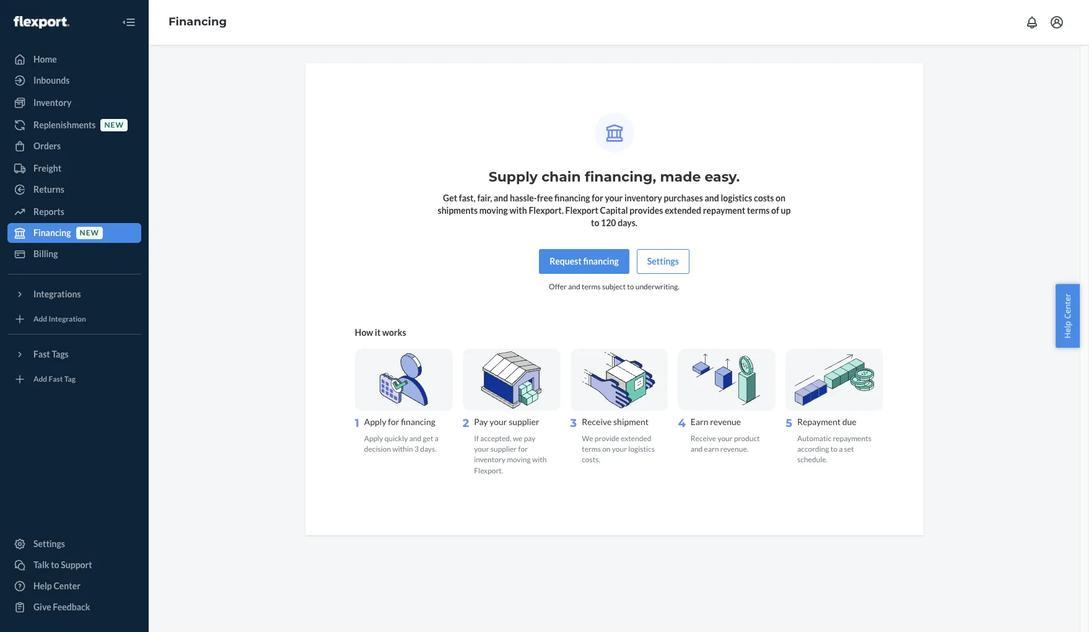 Task type: describe. For each thing, give the bounding box(es) containing it.
add for add integration
[[33, 314, 47, 324]]

to right subject
[[627, 282, 634, 291]]

add fast tag
[[33, 375, 76, 384]]

and right offer
[[568, 282, 580, 291]]

days. inside get fast, fair, and hassle-free financing for your inventory purchases and logistics costs on shipments moving with flexport. flexport capital provides extended repayment terms of up to 120 days.
[[618, 218, 638, 228]]

subject
[[602, 282, 626, 291]]

inventory inside if accepted, we pay your supplier for inventory moving with flexport.
[[474, 455, 506, 464]]

returns
[[33, 184, 64, 195]]

receive your product and earn revenue.
[[691, 434, 760, 454]]

talk to support button
[[7, 555, 141, 575]]

fast tags
[[33, 349, 69, 359]]

your inside receive your product and earn revenue.
[[718, 434, 733, 443]]

talk
[[33, 560, 49, 570]]

apply quickly and get a decision within 3 days.
[[364, 434, 439, 454]]

shipments
[[438, 205, 478, 216]]

chain
[[542, 169, 581, 185]]

works
[[382, 327, 406, 338]]

4
[[678, 417, 686, 430]]

flexport. inside if accepted, we pay your supplier for inventory moving with flexport.
[[474, 466, 503, 475]]

repayment
[[798, 417, 841, 427]]

we
[[513, 434, 523, 443]]

easy.
[[705, 169, 740, 185]]

inventory
[[33, 97, 71, 108]]

extended inside get fast, fair, and hassle-free financing for your inventory purchases and logistics costs on shipments moving with flexport. flexport capital provides extended repayment terms of up to 120 days.
[[665, 205, 702, 216]]

hassle-
[[510, 193, 537, 203]]

and inside apply quickly and get a decision within 3 days.
[[409, 434, 421, 443]]

extended inside we provide extended terms on your logistics costs.
[[621, 434, 652, 443]]

for inside if accepted, we pay your supplier for inventory moving with flexport.
[[518, 444, 528, 454]]

talk to support
[[33, 560, 92, 570]]

give
[[33, 602, 51, 612]]

of
[[772, 205, 779, 216]]

reports link
[[7, 202, 141, 222]]

fast inside dropdown button
[[33, 349, 50, 359]]

purchases
[[664, 193, 703, 203]]

to inside get fast, fair, and hassle-free financing for your inventory purchases and logistics costs on shipments moving with flexport. flexport capital provides extended repayment terms of up to 120 days.
[[591, 218, 599, 228]]

open account menu image
[[1050, 15, 1065, 30]]

freight link
[[7, 159, 141, 178]]

receive for receive shipment
[[582, 417, 612, 427]]

capital
[[600, 205, 628, 216]]

free
[[537, 193, 553, 203]]

settings inside settings link
[[33, 539, 65, 549]]

we
[[582, 434, 593, 443]]

feedback
[[53, 602, 90, 612]]

according
[[798, 444, 829, 454]]

repayment
[[703, 205, 746, 216]]

with inside get fast, fair, and hassle-free financing for your inventory purchases and logistics costs on shipments moving with flexport. flexport capital provides extended repayment terms of up to 120 days.
[[510, 205, 527, 216]]

help center inside button
[[1062, 294, 1074, 339]]

tags
[[52, 349, 69, 359]]

0 vertical spatial financing
[[169, 15, 227, 29]]

returns link
[[7, 180, 141, 200]]

pay your supplier
[[474, 417, 540, 427]]

orders
[[33, 141, 61, 151]]

receive shipment
[[582, 417, 649, 427]]

get
[[423, 434, 433, 443]]

2
[[463, 417, 469, 430]]

home
[[33, 54, 57, 64]]

help center link
[[7, 576, 141, 596]]

0 horizontal spatial help
[[33, 581, 52, 591]]

integrations
[[33, 289, 81, 299]]

days. inside apply quickly and get a decision within 3 days.
[[420, 444, 437, 454]]

terms inside get fast, fair, and hassle-free financing for your inventory purchases and logistics costs on shipments moving with flexport. flexport capital provides extended repayment terms of up to 120 days.
[[747, 205, 770, 216]]

how it works
[[355, 327, 406, 338]]

pay
[[474, 417, 488, 427]]

apply for apply quickly and get a decision within 3 days.
[[364, 434, 383, 443]]

reports
[[33, 206, 64, 217]]

replenishments
[[33, 120, 96, 130]]

inventory link
[[7, 93, 141, 113]]

help center button
[[1056, 284, 1080, 348]]

set
[[844, 444, 854, 454]]

add for add fast tag
[[33, 375, 47, 384]]

your up accepted,
[[490, 417, 507, 427]]

get fast, fair, and hassle-free financing for your inventory purchases and logistics costs on shipments moving with flexport. flexport capital provides extended repayment terms of up to 120 days.
[[438, 193, 791, 228]]

earn
[[704, 444, 719, 454]]

billing link
[[7, 244, 141, 264]]

freight
[[33, 163, 61, 174]]

offer and terms subject to underwriting.
[[549, 282, 680, 291]]

supply chain financing, made easy.
[[489, 169, 740, 185]]

request financing button
[[539, 249, 630, 274]]

0 horizontal spatial help center
[[33, 581, 81, 591]]

request
[[550, 256, 582, 266]]

1 vertical spatial financing
[[33, 227, 71, 238]]

moving inside get fast, fair, and hassle-free financing for your inventory purchases and logistics costs on shipments moving with flexport. flexport capital provides extended repayment terms of up to 120 days.
[[479, 205, 508, 216]]

for inside get fast, fair, and hassle-free financing for your inventory purchases and logistics costs on shipments moving with flexport. flexport capital provides extended repayment terms of up to 120 days.
[[592, 193, 603, 203]]

costs.
[[582, 455, 600, 464]]

inventory inside get fast, fair, and hassle-free financing for your inventory purchases and logistics costs on shipments moving with flexport. flexport capital provides extended repayment terms of up to 120 days.
[[625, 193, 662, 203]]

fast,
[[459, 193, 476, 203]]

new for financing
[[80, 228, 99, 238]]

1 vertical spatial fast
[[49, 375, 63, 384]]

product
[[734, 434, 760, 443]]

add integration
[[33, 314, 86, 324]]

orders link
[[7, 136, 141, 156]]

offer
[[549, 282, 567, 291]]

new for replenishments
[[104, 120, 124, 130]]



Task type: locate. For each thing, give the bounding box(es) containing it.
0 horizontal spatial center
[[54, 581, 81, 591]]

terms up costs.
[[582, 444, 601, 454]]

on inside we provide extended terms on your logistics costs.
[[602, 444, 611, 454]]

fast tags button
[[7, 345, 141, 364]]

supplier
[[509, 417, 540, 427], [491, 444, 517, 454]]

1 horizontal spatial financing
[[169, 15, 227, 29]]

up
[[781, 205, 791, 216]]

0 horizontal spatial financing
[[33, 227, 71, 238]]

0 vertical spatial add
[[33, 314, 47, 324]]

billing
[[33, 248, 58, 259]]

financing link
[[169, 15, 227, 29]]

flexport. inside get fast, fair, and hassle-free financing for your inventory purchases and logistics costs on shipments moving with flexport. flexport capital provides extended repayment terms of up to 120 days.
[[529, 205, 564, 216]]

revenue.
[[721, 444, 749, 454]]

1 vertical spatial apply
[[364, 434, 383, 443]]

a right get in the bottom left of the page
[[435, 434, 439, 443]]

and up the repayment on the top right of the page
[[705, 193, 719, 203]]

earn revenue
[[691, 417, 741, 427]]

receive for receive your product and earn revenue.
[[691, 434, 716, 443]]

0 vertical spatial terms
[[747, 205, 770, 216]]

0 horizontal spatial for
[[388, 417, 399, 427]]

1
[[355, 417, 359, 430]]

integrations button
[[7, 284, 141, 304]]

on inside get fast, fair, and hassle-free financing for your inventory purchases and logistics costs on shipments moving with flexport. flexport capital provides extended repayment terms of up to 120 days.
[[776, 193, 786, 203]]

1 vertical spatial supplier
[[491, 444, 517, 454]]

0 vertical spatial fast
[[33, 349, 50, 359]]

apply right 1
[[364, 417, 386, 427]]

financing up flexport
[[555, 193, 590, 203]]

0 horizontal spatial with
[[510, 205, 527, 216]]

terms left subject
[[582, 282, 601, 291]]

flexport. down free
[[529, 205, 564, 216]]

1 vertical spatial new
[[80, 228, 99, 238]]

schedule.
[[798, 455, 828, 464]]

for down we
[[518, 444, 528, 454]]

0 vertical spatial supplier
[[509, 417, 540, 427]]

1 vertical spatial on
[[602, 444, 611, 454]]

on
[[776, 193, 786, 203], [602, 444, 611, 454]]

1 vertical spatial for
[[388, 417, 399, 427]]

0 vertical spatial for
[[592, 193, 603, 203]]

to left 120
[[591, 218, 599, 228]]

receive inside receive your product and earn revenue.
[[691, 434, 716, 443]]

fast left tags
[[33, 349, 50, 359]]

provides
[[630, 205, 663, 216]]

0 horizontal spatial inventory
[[474, 455, 506, 464]]

to left set
[[831, 444, 838, 454]]

flexport logo image
[[14, 16, 69, 28]]

your up capital
[[605, 193, 623, 203]]

0 horizontal spatial on
[[602, 444, 611, 454]]

new down reports link
[[80, 228, 99, 238]]

1 horizontal spatial help center
[[1062, 294, 1074, 339]]

1 vertical spatial with
[[532, 455, 547, 464]]

0 vertical spatial help center
[[1062, 294, 1074, 339]]

0 vertical spatial help
[[1062, 321, 1074, 339]]

0 vertical spatial extended
[[665, 205, 702, 216]]

to inside automatic repayments according to a set schedule.
[[831, 444, 838, 454]]

costs
[[754, 193, 774, 203]]

1 vertical spatial add
[[33, 375, 47, 384]]

center inside help center link
[[54, 581, 81, 591]]

integration
[[49, 314, 86, 324]]

receive up "earn"
[[691, 434, 716, 443]]

and left get in the bottom left of the page
[[409, 434, 421, 443]]

if accepted, we pay your supplier for inventory moving with flexport.
[[474, 434, 547, 475]]

with inside if accepted, we pay your supplier for inventory moving with flexport.
[[532, 455, 547, 464]]

pay
[[524, 434, 536, 443]]

0 vertical spatial moving
[[479, 205, 508, 216]]

1 vertical spatial terms
[[582, 282, 601, 291]]

your inside we provide extended terms on your logistics costs.
[[612, 444, 627, 454]]

moving
[[479, 205, 508, 216], [507, 455, 531, 464]]

to inside "button"
[[51, 560, 59, 570]]

add fast tag link
[[7, 369, 141, 389]]

1 horizontal spatial inventory
[[625, 193, 662, 203]]

new
[[104, 120, 124, 130], [80, 228, 99, 238]]

0 vertical spatial logistics
[[721, 193, 753, 203]]

inventory up provides
[[625, 193, 662, 203]]

settings inside 'settings' button
[[647, 256, 679, 266]]

1 vertical spatial help
[[33, 581, 52, 591]]

new up orders link
[[104, 120, 124, 130]]

settings link
[[7, 534, 141, 554]]

extended down purchases on the top
[[665, 205, 702, 216]]

days. down get in the bottom left of the page
[[420, 444, 437, 454]]

help center
[[1062, 294, 1074, 339], [33, 581, 81, 591]]

apply for financing
[[364, 417, 436, 427]]

1 vertical spatial moving
[[507, 455, 531, 464]]

flexport.
[[529, 205, 564, 216], [474, 466, 503, 475]]

0 vertical spatial a
[[435, 434, 439, 443]]

inventory down accepted,
[[474, 455, 506, 464]]

0 vertical spatial settings
[[647, 256, 679, 266]]

moving inside if accepted, we pay your supplier for inventory moving with flexport.
[[507, 455, 531, 464]]

3 inside apply quickly and get a decision within 3 days.
[[415, 444, 419, 454]]

quickly
[[385, 434, 408, 443]]

0 vertical spatial with
[[510, 205, 527, 216]]

1 vertical spatial flexport.
[[474, 466, 503, 475]]

1 vertical spatial a
[[839, 444, 843, 454]]

due
[[843, 417, 857, 427]]

settings up talk
[[33, 539, 65, 549]]

1 vertical spatial center
[[54, 581, 81, 591]]

logistics down "shipment"
[[629, 444, 655, 454]]

3 right within
[[415, 444, 419, 454]]

0 vertical spatial center
[[1062, 294, 1074, 319]]

for up quickly
[[388, 417, 399, 427]]

inbounds link
[[7, 71, 141, 90]]

1 horizontal spatial receive
[[691, 434, 716, 443]]

1 horizontal spatial 3
[[570, 417, 577, 430]]

and inside receive your product and earn revenue.
[[691, 444, 703, 454]]

extended
[[665, 205, 702, 216], [621, 434, 652, 443]]

supplier down accepted,
[[491, 444, 517, 454]]

1 vertical spatial inventory
[[474, 455, 506, 464]]

fair,
[[477, 193, 492, 203]]

shipment
[[614, 417, 649, 427]]

2 add from the top
[[33, 375, 47, 384]]

on down provide
[[602, 444, 611, 454]]

1 add from the top
[[33, 314, 47, 324]]

moving down the fair,
[[479, 205, 508, 216]]

inventory
[[625, 193, 662, 203], [474, 455, 506, 464]]

within
[[393, 444, 413, 454]]

0 horizontal spatial logistics
[[629, 444, 655, 454]]

1 vertical spatial financing
[[583, 256, 619, 266]]

center inside help center button
[[1062, 294, 1074, 319]]

financing inside 'button'
[[583, 256, 619, 266]]

a for 5
[[839, 444, 843, 454]]

2 vertical spatial financing
[[401, 417, 436, 427]]

we provide extended terms on your logistics costs.
[[582, 434, 655, 464]]

0 horizontal spatial receive
[[582, 417, 612, 427]]

0 horizontal spatial settings
[[33, 539, 65, 549]]

a inside apply quickly and get a decision within 3 days.
[[435, 434, 439, 443]]

a
[[435, 434, 439, 443], [839, 444, 843, 454]]

add left integration
[[33, 314, 47, 324]]

moving down we
[[507, 455, 531, 464]]

with down hassle-
[[510, 205, 527, 216]]

with down "pay"
[[532, 455, 547, 464]]

financing,
[[585, 169, 656, 185]]

1 vertical spatial extended
[[621, 434, 652, 443]]

revenue
[[710, 417, 741, 427]]

automatic repayments according to a set schedule.
[[798, 434, 872, 464]]

terms down 'costs'
[[747, 205, 770, 216]]

1 horizontal spatial on
[[776, 193, 786, 203]]

apply inside apply quickly and get a decision within 3 days.
[[364, 434, 383, 443]]

0 horizontal spatial extended
[[621, 434, 652, 443]]

get
[[443, 193, 457, 203]]

1 vertical spatial receive
[[691, 434, 716, 443]]

financing up subject
[[583, 256, 619, 266]]

3 left receive shipment
[[570, 417, 577, 430]]

and left "earn"
[[691, 444, 703, 454]]

financing
[[555, 193, 590, 203], [583, 256, 619, 266], [401, 417, 436, 427]]

a left set
[[839, 444, 843, 454]]

if
[[474, 434, 479, 443]]

1 horizontal spatial help
[[1062, 321, 1074, 339]]

0 horizontal spatial flexport.
[[474, 466, 503, 475]]

your up revenue.
[[718, 434, 733, 443]]

1 horizontal spatial settings
[[647, 256, 679, 266]]

receive up we
[[582, 417, 612, 427]]

0 horizontal spatial a
[[435, 434, 439, 443]]

supplier inside if accepted, we pay your supplier for inventory moving with flexport.
[[491, 444, 517, 454]]

2 apply from the top
[[364, 434, 383, 443]]

1 horizontal spatial center
[[1062, 294, 1074, 319]]

0 vertical spatial flexport.
[[529, 205, 564, 216]]

2 vertical spatial for
[[518, 444, 528, 454]]

financing up get in the bottom left of the page
[[401, 417, 436, 427]]

repayments
[[833, 434, 872, 443]]

for up flexport
[[592, 193, 603, 203]]

1 horizontal spatial extended
[[665, 205, 702, 216]]

supplier up "pay"
[[509, 417, 540, 427]]

days. down capital
[[618, 218, 638, 228]]

for
[[592, 193, 603, 203], [388, 417, 399, 427], [518, 444, 528, 454]]

on up up at the top right of the page
[[776, 193, 786, 203]]

your inside get fast, fair, and hassle-free financing for your inventory purchases and logistics costs on shipments moving with flexport. flexport capital provides extended repayment terms of up to 120 days.
[[605, 193, 623, 203]]

to right talk
[[51, 560, 59, 570]]

flexport. down accepted,
[[474, 466, 503, 475]]

terms inside we provide extended terms on your logistics costs.
[[582, 444, 601, 454]]

underwriting.
[[636, 282, 680, 291]]

add integration link
[[7, 309, 141, 329]]

2 horizontal spatial for
[[592, 193, 603, 203]]

3
[[570, 417, 577, 430], [415, 444, 419, 454]]

1 vertical spatial help center
[[33, 581, 81, 591]]

logistics inside we provide extended terms on your logistics costs.
[[629, 444, 655, 454]]

financing
[[169, 15, 227, 29], [33, 227, 71, 238]]

tag
[[64, 375, 76, 384]]

apply for apply for financing
[[364, 417, 386, 427]]

1 vertical spatial days.
[[420, 444, 437, 454]]

0 horizontal spatial 3
[[415, 444, 419, 454]]

1 apply from the top
[[364, 417, 386, 427]]

your inside if accepted, we pay your supplier for inventory moving with flexport.
[[474, 444, 489, 454]]

logistics up the repayment on the top right of the page
[[721, 193, 753, 203]]

settings up underwriting.
[[647, 256, 679, 266]]

logistics inside get fast, fair, and hassle-free financing for your inventory purchases and logistics costs on shipments moving with flexport. flexport capital provides extended repayment terms of up to 120 days.
[[721, 193, 753, 203]]

fast left tag
[[49, 375, 63, 384]]

provide
[[595, 434, 620, 443]]

1 horizontal spatial for
[[518, 444, 528, 454]]

0 vertical spatial days.
[[618, 218, 638, 228]]

open notifications image
[[1025, 15, 1040, 30]]

1 vertical spatial settings
[[33, 539, 65, 549]]

center
[[1062, 294, 1074, 319], [54, 581, 81, 591]]

1 vertical spatial 3
[[415, 444, 419, 454]]

earn
[[691, 417, 709, 427]]

1 horizontal spatial logistics
[[721, 193, 753, 203]]

decision
[[364, 444, 391, 454]]

flexport
[[565, 205, 599, 216]]

1 vertical spatial logistics
[[629, 444, 655, 454]]

apply
[[364, 417, 386, 427], [364, 434, 383, 443]]

request financing
[[550, 256, 619, 266]]

a for 1
[[435, 434, 439, 443]]

with
[[510, 205, 527, 216], [532, 455, 547, 464]]

it
[[375, 327, 381, 338]]

1 horizontal spatial with
[[532, 455, 547, 464]]

accepted,
[[480, 434, 512, 443]]

0 vertical spatial 3
[[570, 417, 577, 430]]

0 vertical spatial financing
[[555, 193, 590, 203]]

extended down "shipment"
[[621, 434, 652, 443]]

1 horizontal spatial a
[[839, 444, 843, 454]]

inbounds
[[33, 75, 70, 86]]

help inside button
[[1062, 321, 1074, 339]]

1 horizontal spatial days.
[[618, 218, 638, 228]]

0 horizontal spatial new
[[80, 228, 99, 238]]

support
[[61, 560, 92, 570]]

2 vertical spatial terms
[[582, 444, 601, 454]]

home link
[[7, 50, 141, 69]]

a inside automatic repayments according to a set schedule.
[[839, 444, 843, 454]]

120
[[601, 218, 616, 228]]

0 vertical spatial receive
[[582, 417, 612, 427]]

apply up decision
[[364, 434, 383, 443]]

and right the fair,
[[494, 193, 508, 203]]

0 horizontal spatial days.
[[420, 444, 437, 454]]

1 horizontal spatial flexport.
[[529, 205, 564, 216]]

0 vertical spatial new
[[104, 120, 124, 130]]

your down provide
[[612, 444, 627, 454]]

0 vertical spatial apply
[[364, 417, 386, 427]]

close navigation image
[[121, 15, 136, 30]]

repayment due
[[798, 417, 857, 427]]

terms
[[747, 205, 770, 216], [582, 282, 601, 291], [582, 444, 601, 454]]

give feedback button
[[7, 597, 141, 617]]

financing inside get fast, fair, and hassle-free financing for your inventory purchases and logistics costs on shipments moving with flexport. flexport capital provides extended repayment terms of up to 120 days.
[[555, 193, 590, 203]]

your down 'if'
[[474, 444, 489, 454]]

settings button
[[637, 249, 690, 274]]

0 vertical spatial inventory
[[625, 193, 662, 203]]

made
[[660, 169, 701, 185]]

add down fast tags
[[33, 375, 47, 384]]

1 horizontal spatial new
[[104, 120, 124, 130]]

0 vertical spatial on
[[776, 193, 786, 203]]



Task type: vqa. For each thing, say whether or not it's contained in the screenshot.


